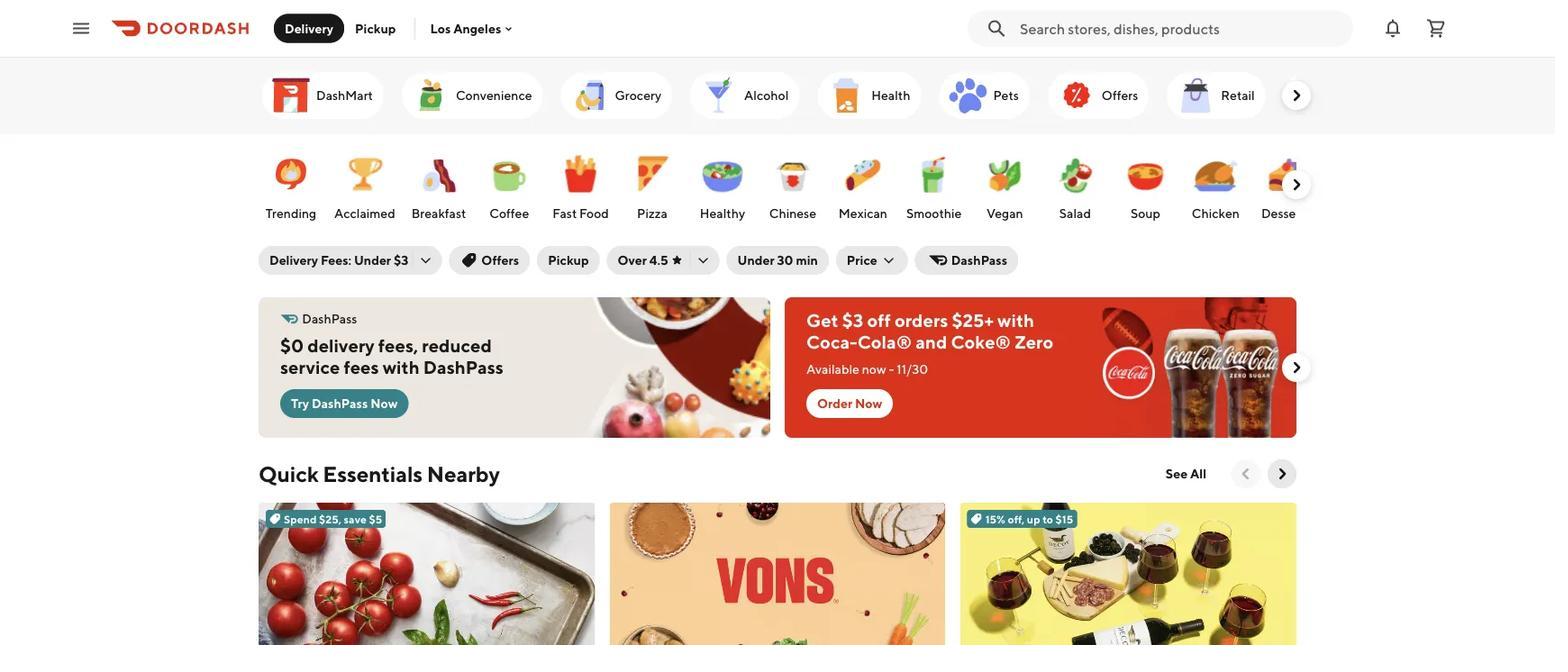 Task type: vqa. For each thing, say whether or not it's contained in the screenshot.
kitava image
no



Task type: describe. For each thing, give the bounding box(es) containing it.
4.5
[[650, 253, 668, 268]]

delivery
[[308, 335, 375, 356]]

reduced
[[422, 335, 492, 356]]

grocery
[[615, 88, 661, 103]]

with inside $0 delivery fees, reduced service fees with dashpass
[[383, 357, 420, 378]]

dashpass down vegan
[[951, 253, 1008, 268]]

order now button
[[807, 389, 893, 418]]

dashpass up delivery
[[302, 311, 357, 326]]

chicken
[[1192, 206, 1240, 221]]

open menu image
[[70, 18, 92, 39]]

alcohol image
[[698, 74, 741, 117]]

$5
[[369, 513, 382, 525]]

soup
[[1131, 206, 1161, 221]]

order now
[[817, 396, 882, 411]]

to
[[1043, 513, 1053, 525]]

pets image
[[947, 74, 990, 117]]

nearby
[[427, 461, 500, 487]]

retail
[[1221, 88, 1255, 103]]

service
[[280, 357, 340, 378]]

$3 inside get $3 off orders $25+ with coca-cola® and coke® zero available now - 11/30
[[842, 310, 864, 331]]

vegan
[[987, 206, 1023, 221]]

grocery link
[[561, 72, 672, 119]]

notification bell image
[[1382, 18, 1404, 39]]

spend
[[284, 513, 317, 525]]

over 4.5
[[618, 253, 668, 268]]

0 horizontal spatial pickup button
[[344, 14, 407, 43]]

offers inside button
[[482, 253, 519, 268]]

off,
[[1008, 513, 1025, 525]]

over
[[618, 253, 647, 268]]

min
[[796, 253, 818, 268]]

convenience image
[[409, 74, 452, 117]]

1 horizontal spatial pickup
[[548, 253, 589, 268]]

cola®
[[858, 332, 912, 353]]

see all link
[[1155, 460, 1217, 488]]

under 30 min button
[[727, 246, 829, 275]]

delivery for delivery fees: under $3
[[269, 253, 318, 268]]

$15
[[1056, 513, 1074, 525]]

off
[[867, 310, 891, 331]]

get
[[807, 310, 839, 331]]

retail link
[[1167, 72, 1266, 119]]

fast food
[[553, 206, 609, 221]]

offers button
[[449, 246, 530, 275]]

fast
[[553, 206, 577, 221]]

$25+
[[952, 310, 994, 331]]

try
[[291, 396, 309, 411]]

convenience link
[[402, 72, 543, 119]]

coke®
[[951, 332, 1011, 353]]

now
[[862, 362, 886, 377]]

mexican
[[839, 206, 888, 221]]

los angeles button
[[430, 21, 516, 36]]

health image
[[825, 74, 868, 117]]

pizza
[[637, 206, 668, 221]]

fees:
[[321, 253, 352, 268]]

-
[[889, 362, 894, 377]]

1 vertical spatial next button of carousel image
[[1288, 359, 1306, 377]]

price button
[[836, 246, 908, 275]]

salad
[[1060, 206, 1091, 221]]

dashpass inside $0 delivery fees, reduced service fees with dashpass
[[423, 357, 504, 378]]

delivery fees: under $3
[[269, 253, 409, 268]]

order
[[817, 396, 853, 411]]

11/30
[[897, 362, 928, 377]]

$0 delivery fees, reduced service fees with dashpass
[[280, 335, 504, 378]]

try dashpass now button
[[280, 389, 409, 418]]

coffee
[[490, 206, 529, 221]]

dashmart link
[[262, 72, 384, 119]]

dashpass right try
[[312, 396, 368, 411]]

2 now from the left
[[855, 396, 882, 411]]

price
[[847, 253, 878, 268]]

pets
[[993, 88, 1019, 103]]

zero
[[1015, 332, 1054, 353]]

chinese
[[769, 206, 817, 221]]

acclaimed
[[334, 206, 395, 221]]

fees,
[[378, 335, 418, 356]]

quick
[[259, 461, 319, 487]]

try dashpass now
[[291, 396, 398, 411]]

convenience
[[456, 88, 532, 103]]

breakfast
[[412, 206, 466, 221]]

health
[[872, 88, 911, 103]]

under 30 min
[[738, 253, 818, 268]]

Store search: begin typing to search for stores available on DoorDash text field
[[1020, 18, 1343, 38]]

dashpass button
[[915, 246, 1018, 275]]

see
[[1166, 466, 1188, 481]]



Task type: locate. For each thing, give the bounding box(es) containing it.
0 vertical spatial offers
[[1102, 88, 1138, 103]]

1 horizontal spatial pickup button
[[537, 246, 600, 275]]

0 horizontal spatial offers
[[482, 253, 519, 268]]

$25,
[[319, 513, 342, 525]]

health link
[[818, 72, 921, 119]]

delivery up dashmart link
[[285, 21, 333, 36]]

30
[[777, 253, 794, 268]]

1 vertical spatial $3
[[842, 310, 864, 331]]

quick essentials nearby
[[259, 461, 500, 487]]

offers image
[[1055, 74, 1098, 117]]

next button of carousel image
[[1288, 176, 1306, 194]]

grocery image
[[568, 74, 611, 117]]

with down fees,
[[383, 357, 420, 378]]

1 under from the left
[[354, 253, 391, 268]]

angeles
[[453, 21, 501, 36]]

with up zero
[[998, 310, 1035, 331]]

under left 30
[[738, 253, 775, 268]]

1 horizontal spatial under
[[738, 253, 775, 268]]

alcohol link
[[690, 72, 800, 119]]

offers right offers image
[[1102, 88, 1138, 103]]

up
[[1027, 513, 1040, 525]]

1 vertical spatial offers
[[482, 253, 519, 268]]

1 horizontal spatial offers
[[1102, 88, 1138, 103]]

delivery for delivery
[[285, 21, 333, 36]]

1 vertical spatial pickup
[[548, 253, 589, 268]]

$3 left off
[[842, 310, 864, 331]]

0 horizontal spatial under
[[354, 253, 391, 268]]

delivery left fees:
[[269, 253, 318, 268]]

fees
[[344, 357, 379, 378]]

1 horizontal spatial with
[[998, 310, 1035, 331]]

0 horizontal spatial now
[[370, 396, 398, 411]]

0 vertical spatial pickup
[[355, 21, 396, 36]]

1 horizontal spatial now
[[855, 396, 882, 411]]

dashmart image
[[269, 74, 313, 117]]

now down fees
[[370, 396, 398, 411]]

1 vertical spatial delivery
[[269, 253, 318, 268]]

acclaimed link
[[331, 143, 399, 226]]

delivery inside button
[[285, 21, 333, 36]]

delivery button
[[274, 14, 344, 43]]

los angeles
[[430, 21, 501, 36]]

with
[[998, 310, 1035, 331], [383, 357, 420, 378]]

available
[[807, 362, 860, 377]]

1 horizontal spatial $3
[[842, 310, 864, 331]]

dashmart
[[316, 88, 373, 103]]

pickup left los
[[355, 21, 396, 36]]

$0
[[280, 335, 304, 356]]

save
[[344, 513, 367, 525]]

pickup button
[[344, 14, 407, 43], [537, 246, 600, 275]]

get $3 off orders $25+ with coca-cola® and coke® zero available now - 11/30
[[807, 310, 1054, 377]]

all
[[1191, 466, 1207, 481]]

2 vertical spatial next button of carousel image
[[1273, 465, 1291, 483]]

under
[[354, 253, 391, 268], [738, 253, 775, 268]]

see all
[[1166, 466, 1207, 481]]

alcohol
[[744, 88, 789, 103]]

los
[[430, 21, 451, 36]]

retail image
[[1174, 74, 1218, 117]]

offers link
[[1048, 72, 1149, 119]]

offers down coffee
[[482, 253, 519, 268]]

trending
[[266, 206, 317, 221]]

pickup
[[355, 21, 396, 36], [548, 253, 589, 268]]

$3
[[394, 253, 409, 268], [842, 310, 864, 331]]

essentials
[[323, 461, 423, 487]]

2 under from the left
[[738, 253, 775, 268]]

delivery
[[285, 21, 333, 36], [269, 253, 318, 268]]

0 vertical spatial delivery
[[285, 21, 333, 36]]

spend $25, save $5
[[284, 513, 382, 525]]

coca-
[[807, 332, 858, 353]]

pickup down fast
[[548, 253, 589, 268]]

0 horizontal spatial with
[[383, 357, 420, 378]]

0 items, open order cart image
[[1426, 18, 1447, 39]]

0 vertical spatial next button of carousel image
[[1288, 87, 1306, 105]]

0 vertical spatial $3
[[394, 253, 409, 268]]

0 horizontal spatial $3
[[394, 253, 409, 268]]

catering image
[[1291, 74, 1334, 117]]

smoothie
[[907, 206, 962, 221]]

under inside button
[[738, 253, 775, 268]]

orders
[[895, 310, 948, 331]]

next button of carousel image
[[1288, 87, 1306, 105], [1288, 359, 1306, 377], [1273, 465, 1291, 483]]

15%
[[986, 513, 1006, 525]]

0 vertical spatial pickup button
[[344, 14, 407, 43]]

1 vertical spatial pickup button
[[537, 246, 600, 275]]

now right order on the bottom right of page
[[855, 396, 882, 411]]

previous button of carousel image
[[1237, 465, 1255, 483]]

and
[[916, 332, 947, 353]]

0 horizontal spatial pickup
[[355, 21, 396, 36]]

pickup button left los
[[344, 14, 407, 43]]

over 4.5 button
[[607, 246, 720, 275]]

trending link
[[260, 143, 322, 226]]

1 now from the left
[[370, 396, 398, 411]]

healthy
[[700, 206, 745, 221]]

with inside get $3 off orders $25+ with coca-cola® and coke® zero available now - 11/30
[[998, 310, 1035, 331]]

15% off, up to $15
[[986, 513, 1074, 525]]

quick essentials nearby link
[[259, 460, 500, 488]]

desserts
[[1262, 206, 1311, 221]]

dashpass down reduced
[[423, 357, 504, 378]]

now
[[370, 396, 398, 411], [855, 396, 882, 411]]

1 vertical spatial with
[[383, 357, 420, 378]]

0 vertical spatial with
[[998, 310, 1035, 331]]

offers
[[1102, 88, 1138, 103], [482, 253, 519, 268]]

pickup button down fast
[[537, 246, 600, 275]]

$3 down acclaimed
[[394, 253, 409, 268]]

food
[[579, 206, 609, 221]]

under right fees:
[[354, 253, 391, 268]]

pets link
[[939, 72, 1030, 119]]



